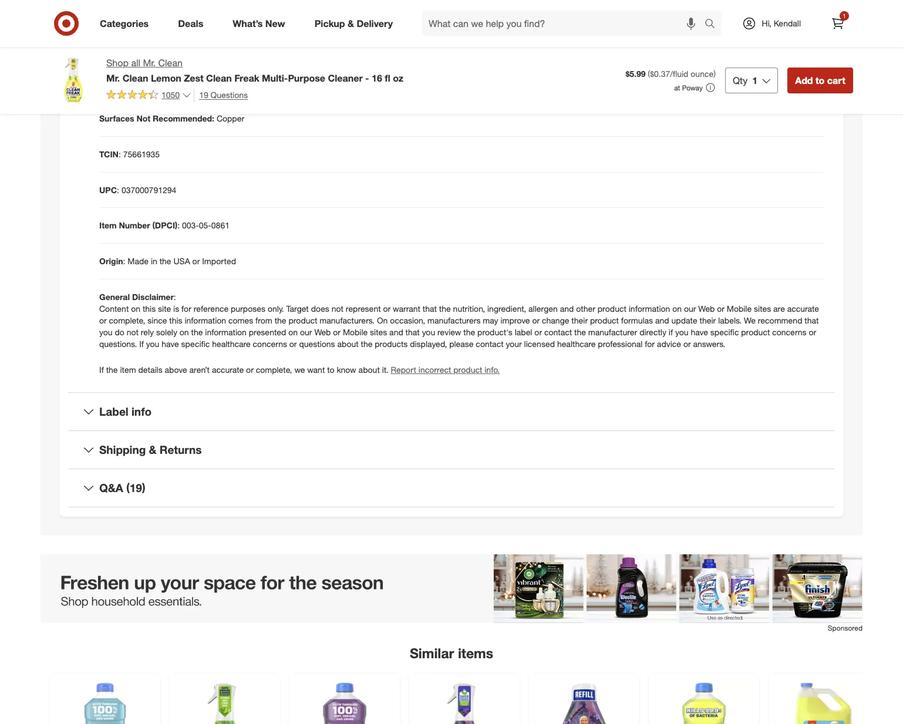 Task type: vqa. For each thing, say whether or not it's contained in the screenshot.
the bottom 'COMPLETE,'
yes



Task type: describe. For each thing, give the bounding box(es) containing it.
shop
[[106, 57, 129, 69]]

16
[[372, 72, 383, 84]]

cleaner
[[328, 72, 363, 84]]

since
[[148, 316, 167, 326]]

manufacturers
[[428, 316, 481, 326]]

it.
[[382, 365, 389, 375]]

mr. clean, clean freak deep cleaning mist multi surface all purpose spray gain starter kit - 16 fl oz image
[[177, 681, 273, 725]]

0 horizontal spatial have
[[162, 339, 179, 349]]

0 horizontal spatial product
[[99, 41, 130, 51]]

made
[[128, 257, 149, 267]]

0 vertical spatial 1
[[843, 12, 847, 19]]

recommend
[[759, 316, 803, 326]]

mr. clean gain moonlight breeze scent multi surface all purpose cleaner - 45 fl oz image
[[297, 681, 393, 725]]

other
[[577, 304, 596, 314]]

disclaimer
[[132, 292, 174, 302]]

want
[[308, 365, 325, 375]]

answers.
[[694, 339, 726, 349]]

results:
[[133, 41, 164, 51]]

$5.99
[[626, 69, 646, 79]]

ingredient,
[[488, 304, 527, 314]]

the up manufacturers
[[440, 304, 451, 314]]

you down rely
[[146, 339, 160, 349]]

qty 1
[[733, 75, 758, 86]]

0 horizontal spatial if
[[99, 365, 104, 375]]

directly
[[640, 328, 667, 338]]

to inside button
[[816, 75, 825, 86]]

poway
[[683, 83, 703, 92]]

on down disclaimer
[[131, 304, 140, 314]]

freak
[[235, 72, 260, 84]]

origin
[[99, 257, 123, 267]]

pickup & delivery
[[315, 17, 393, 29]]

used
[[167, 41, 186, 51]]

pickup
[[315, 17, 345, 29]]

displayed,
[[410, 339, 447, 349]]

1 vertical spatial not
[[127, 328, 139, 338]]

(19)
[[126, 481, 146, 495]]

report incorrect product info. button
[[391, 365, 500, 376]]

2 vertical spatial information
[[205, 328, 247, 338]]

0 vertical spatial for
[[189, 41, 198, 51]]

(
[[648, 69, 651, 79]]

categories link
[[90, 11, 164, 36]]

1 vertical spatial for
[[182, 304, 191, 314]]

upc
[[99, 185, 117, 195]]

1 vertical spatial our
[[300, 328, 312, 338]]

0 horizontal spatial and
[[390, 328, 404, 338]]

are
[[774, 304, 786, 314]]

19
[[199, 90, 208, 100]]

kendall
[[774, 18, 802, 28]]

0 horizontal spatial that
[[406, 328, 420, 338]]

if the item details above aren't accurate or complete, we want to know about it. report incorrect product info.
[[99, 365, 500, 375]]

review
[[438, 328, 462, 338]]

advertisement region
[[41, 555, 863, 623]]

0 vertical spatial that
[[423, 304, 437, 314]]

add to cart
[[796, 75, 846, 86]]

what's new link
[[223, 11, 300, 36]]

number
[[119, 221, 150, 231]]

incorrect
[[419, 365, 452, 375]]

manufacturers.
[[320, 316, 375, 326]]

search button
[[700, 11, 728, 39]]

licensed
[[525, 339, 555, 349]]

similar
[[410, 645, 455, 662]]

pickup & delivery link
[[305, 11, 408, 36]]

update
[[672, 316, 698, 326]]

complete, inside general disclaimer : content on this site is for reference purposes only.  target does not represent or warrant that the nutrition, ingredient, allergen and other product information on our web or mobile sites are accurate or complete, since this information comes from the product manufacturers.  on occasion, manufacturers may improve or change their product formulas and update their labels.  we recommend that you do not rely solely on the information presented on our web or mobile sites and that you review the product's label or contact the manufacturer directly if you have specific product concerns or questions.  if you have specific healthcare concerns or questions about the products displayed, please contact your licensed healthcare professional for advice or answers.
[[109, 316, 145, 326]]

2 vertical spatial for
[[645, 339, 655, 349]]

accurate inside general disclaimer : content on this site is for reference purposes only.  target does not represent or warrant that the nutrition, ingredient, allergen and other product information on our web or mobile sites are accurate or complete, since this information comes from the product manufacturers.  on occasion, manufacturers may improve or change their product formulas and update their labels.  we recommend that you do not rely solely on the information presented on our web or mobile sites and that you review the product's label or contact the manufacturer directly if you have specific product concerns or questions.  if you have specific healthcare concerns or questions about the products displayed, please contact your licensed healthcare professional for advice or answers.
[[788, 304, 820, 314]]

1 horizontal spatial concerns
[[773, 328, 807, 338]]

reference
[[194, 304, 229, 314]]

1 vertical spatial sites
[[370, 328, 387, 338]]

recommended:
[[153, 113, 215, 123]]

hi, kendall
[[763, 18, 802, 28]]

nutrition,
[[453, 304, 486, 314]]

we
[[745, 316, 756, 326]]

about inside general disclaimer : content on this site is for reference purposes only.  target does not represent or warrant that the nutrition, ingredient, allergen and other product information on our web or mobile sites are accurate or complete, since this information comes from the product manufacturers.  on occasion, manufacturers may improve or change their product formulas and update their labels.  we recommend that you do not rely solely on the information presented on our web or mobile sites and that you review the product's label or contact the manufacturer directly if you have specific product concerns or questions.  if you have specific healthcare concerns or questions about the products displayed, please contact your licensed healthcare professional for advice or answers.
[[338, 339, 359, 349]]

formulas
[[622, 316, 654, 326]]

presented
[[249, 328, 286, 338]]

we
[[295, 365, 305, 375]]

content
[[99, 304, 129, 314]]

usa
[[174, 257, 190, 267]]

qty
[[733, 75, 748, 86]]

on up update
[[673, 304, 682, 314]]

shop all mr. clean mr. clean lemon zest clean freak multi-purpose cleaner - 16 fl oz
[[106, 57, 404, 84]]

/fluid
[[671, 69, 689, 79]]

$5.99 ( $0.37 /fluid ounce )
[[626, 69, 716, 79]]

ounce
[[691, 69, 714, 79]]

not
[[137, 113, 151, 123]]

item number (dpci) : 003-05-0861
[[99, 221, 230, 231]]

may
[[483, 316, 499, 326]]

0 horizontal spatial accurate
[[212, 365, 244, 375]]

on right 'solely' on the top of the page
[[180, 328, 189, 338]]

oz
[[393, 72, 404, 84]]

labels.
[[719, 316, 742, 326]]

comes
[[229, 316, 253, 326]]

1 horizontal spatial complete,
[[256, 365, 292, 375]]

recommended
[[99, 77, 159, 87]]

upc : 037000791294
[[99, 185, 176, 195]]

cart
[[828, 75, 846, 86]]

: for 75661935
[[119, 149, 121, 159]]

label info button
[[69, 393, 835, 431]]

0 vertical spatial not
[[332, 304, 344, 314]]

: for 037000791294
[[117, 185, 119, 195]]

represent
[[346, 304, 381, 314]]

2 their from the left
[[700, 316, 717, 326]]

the down other
[[575, 328, 586, 338]]

the left products
[[361, 339, 373, 349]]

tcin
[[99, 149, 119, 159]]

What can we help you find? suggestions appear below search field
[[422, 11, 708, 36]]



Task type: locate. For each thing, give the bounding box(es) containing it.
& for pickup
[[348, 17, 354, 29]]

0 vertical spatial &
[[348, 17, 354, 29]]

sites
[[755, 304, 772, 314], [370, 328, 387, 338]]

0 vertical spatial web
[[699, 304, 715, 314]]

fl
[[385, 72, 391, 84]]

&
[[348, 17, 354, 29], [149, 443, 157, 457]]

clean up 19 questions
[[206, 72, 232, 84]]

1 horizontal spatial &
[[348, 17, 354, 29]]

0 horizontal spatial to
[[327, 365, 335, 375]]

product
[[99, 41, 130, 51], [161, 77, 192, 87]]

their left labels.
[[700, 316, 717, 326]]

: left made
[[123, 257, 125, 267]]

0 vertical spatial and
[[561, 304, 574, 314]]

complete, up the do
[[109, 316, 145, 326]]

1 vertical spatial this
[[169, 316, 183, 326]]

not up manufacturers. on the top left of the page
[[332, 304, 344, 314]]

product up the 1050
[[161, 77, 192, 87]]

our up update
[[685, 304, 697, 314]]

report
[[391, 365, 417, 375]]

accurate right aren't
[[212, 365, 244, 375]]

our
[[685, 304, 697, 314], [300, 328, 312, 338]]

information up the formulas
[[629, 304, 671, 314]]

0 horizontal spatial not
[[127, 328, 139, 338]]

1 vertical spatial complete,
[[256, 365, 292, 375]]

2 horizontal spatial and
[[656, 316, 670, 326]]

multi-
[[262, 72, 288, 84]]

75661935
[[123, 149, 160, 159]]

0 vertical spatial have
[[691, 328, 709, 338]]

image of mr. clean lemon zest clean freak multi-purpose cleaner - 16 fl oz image
[[50, 56, 97, 103]]

if left the item
[[99, 365, 104, 375]]

1 vertical spatial have
[[162, 339, 179, 349]]

1 horizontal spatial clean
[[158, 57, 183, 69]]

1 horizontal spatial product
[[161, 77, 192, 87]]

web
[[699, 304, 715, 314], [315, 328, 331, 338]]

to
[[816, 75, 825, 86], [327, 365, 335, 375]]

purpose
[[288, 72, 326, 84]]

1 vertical spatial accurate
[[212, 365, 244, 375]]

mr. right all at the top
[[143, 57, 156, 69]]

0 horizontal spatial clean
[[123, 72, 148, 84]]

have
[[691, 328, 709, 338], [162, 339, 179, 349]]

1 horizontal spatial mobile
[[727, 304, 752, 314]]

1 vertical spatial to
[[327, 365, 335, 375]]

1 vertical spatial web
[[315, 328, 331, 338]]

the down reference
[[191, 328, 203, 338]]

mobile
[[727, 304, 752, 314], [343, 328, 368, 338]]

1 horizontal spatial specific
[[711, 328, 740, 338]]

delivery
[[357, 17, 393, 29]]

1 horizontal spatial contact
[[545, 328, 573, 338]]

tcin : 75661935
[[99, 149, 160, 159]]

1 vertical spatial &
[[149, 443, 157, 457]]

0 vertical spatial concerns
[[773, 328, 807, 338]]

mr. clean summer citrus scent antibacterial multi surface all purpose cleaner - 128 fl oz image
[[776, 681, 873, 725]]

1 vertical spatial and
[[656, 316, 670, 326]]

1 horizontal spatial accurate
[[788, 304, 820, 314]]

this down is
[[169, 316, 183, 326]]

0 horizontal spatial sites
[[370, 328, 387, 338]]

1 horizontal spatial to
[[816, 75, 825, 86]]

zest
[[184, 72, 204, 84]]

0 horizontal spatial contact
[[476, 339, 504, 349]]

and up change at the right
[[561, 304, 574, 314]]

0 vertical spatial contact
[[545, 328, 573, 338]]

1 horizontal spatial that
[[423, 304, 437, 314]]

have up answers.
[[691, 328, 709, 338]]

advice
[[658, 339, 682, 349]]

0 vertical spatial if
[[139, 339, 144, 349]]

0 horizontal spatial their
[[572, 316, 588, 326]]

accurate right are
[[788, 304, 820, 314]]

shipping & returns button
[[69, 431, 835, 469]]

1 vertical spatial mr.
[[106, 72, 120, 84]]

1 vertical spatial that
[[805, 316, 820, 326]]

2 vertical spatial and
[[390, 328, 404, 338]]

1 horizontal spatial their
[[700, 316, 717, 326]]

the down only.
[[275, 316, 287, 326]]

cleaning
[[201, 41, 233, 51]]

allergen
[[529, 304, 558, 314]]

1 horizontal spatial healthcare
[[558, 339, 596, 349]]

label info
[[99, 405, 152, 419]]

label
[[99, 405, 129, 419]]

product up shop
[[99, 41, 130, 51]]

add to cart button
[[788, 67, 854, 93]]

about left it.
[[359, 365, 380, 375]]

the right "in"
[[160, 257, 171, 267]]

items
[[458, 645, 494, 662]]

lemon
[[151, 72, 181, 84]]

1 vertical spatial product
[[161, 77, 192, 87]]

0 horizontal spatial our
[[300, 328, 312, 338]]

0 vertical spatial to
[[816, 75, 825, 86]]

: left 75661935 at the top of the page
[[119, 149, 121, 159]]

you right if
[[676, 328, 689, 338]]

1 right qty
[[753, 75, 758, 86]]

general disclaimer : content on this site is for reference purposes only.  target does not represent or warrant that the nutrition, ingredient, allergen and other product information on our web or mobile sites are accurate or complete, since this information comes from the product manufacturers.  on occasion, manufacturers may improve or change their product formulas and update their labels.  we recommend that you do not rely solely on the information presented on our web or mobile sites and that you review the product's label or contact the manufacturer directly if you have specific product concerns or questions.  if you have specific healthcare concerns or questions about the products displayed, please contact your licensed healthcare professional for advice or answers.
[[99, 292, 820, 349]]

imported
[[202, 257, 236, 267]]

0 horizontal spatial &
[[149, 443, 157, 457]]

1 horizontal spatial not
[[332, 304, 344, 314]]

1 vertical spatial if
[[99, 365, 104, 375]]

0 vertical spatial about
[[338, 339, 359, 349]]

0 vertical spatial accurate
[[788, 304, 820, 314]]

search
[[700, 19, 728, 30]]

our up questions
[[300, 328, 312, 338]]

to right add
[[816, 75, 825, 86]]

from
[[256, 316, 273, 326]]

about down manufacturers. on the top left of the page
[[338, 339, 359, 349]]

2 vertical spatial that
[[406, 328, 420, 338]]

2 horizontal spatial that
[[805, 316, 820, 326]]

does
[[311, 304, 330, 314]]

not right the do
[[127, 328, 139, 338]]

for right is
[[182, 304, 191, 314]]

similar items
[[410, 645, 494, 662]]

improve
[[501, 316, 530, 326]]

: left 003- in the left top of the page
[[178, 221, 180, 231]]

healthcare down comes
[[212, 339, 251, 349]]

1 horizontal spatial 1
[[843, 12, 847, 19]]

specific up aren't
[[181, 339, 210, 349]]

if
[[669, 328, 674, 338]]

know
[[337, 365, 357, 375]]

information
[[629, 304, 671, 314], [185, 316, 226, 326], [205, 328, 247, 338]]

1 vertical spatial information
[[185, 316, 226, 326]]

above
[[165, 365, 187, 375]]

0 vertical spatial complete,
[[109, 316, 145, 326]]

that right 'warrant'
[[423, 304, 437, 314]]

for down directly
[[645, 339, 655, 349]]

the
[[160, 257, 171, 267], [440, 304, 451, 314], [275, 316, 287, 326], [191, 328, 203, 338], [464, 328, 476, 338], [575, 328, 586, 338], [361, 339, 373, 349], [106, 365, 118, 375]]

: up is
[[174, 292, 176, 302]]

web up answers.
[[699, 304, 715, 314]]

1 vertical spatial contact
[[476, 339, 504, 349]]

what's new
[[233, 17, 285, 29]]

info
[[132, 405, 152, 419]]

clean
[[158, 57, 183, 69], [123, 72, 148, 84], [206, 72, 232, 84]]

0 horizontal spatial web
[[315, 328, 331, 338]]

this down disclaimer
[[143, 304, 156, 314]]

1 horizontal spatial our
[[685, 304, 697, 314]]

(dpci)
[[153, 221, 178, 231]]

2 horizontal spatial clean
[[206, 72, 232, 84]]

contact down the product's
[[476, 339, 504, 349]]

deals link
[[168, 11, 218, 36]]

mr. clean summer citrus scent antibacterial multi surface all purpose cleaner - 45 fl oz image
[[656, 681, 753, 725]]

003-
[[182, 221, 199, 231]]

not
[[332, 304, 344, 314], [127, 328, 139, 338]]

0 vertical spatial product
[[99, 41, 130, 51]]

& right pickup
[[348, 17, 354, 29]]

on down target
[[289, 328, 298, 338]]

1 horizontal spatial if
[[139, 339, 144, 349]]

healthcare down change at the right
[[558, 339, 596, 349]]

q&a
[[99, 481, 123, 495]]

application:
[[194, 77, 241, 87]]

complete, left we
[[256, 365, 292, 375]]

$0.37
[[651, 69, 671, 79]]

clean up lemon
[[158, 57, 183, 69]]

purposes
[[231, 304, 266, 314]]

1 horizontal spatial web
[[699, 304, 715, 314]]

you up "displayed,"
[[422, 328, 436, 338]]

0 vertical spatial our
[[685, 304, 697, 314]]

1 horizontal spatial mr.
[[143, 57, 156, 69]]

19 questions link
[[194, 89, 248, 102]]

the up please
[[464, 328, 476, 338]]

if
[[139, 339, 144, 349], [99, 365, 104, 375]]

product's
[[478, 328, 513, 338]]

1 horizontal spatial and
[[561, 304, 574, 314]]

0 vertical spatial mr.
[[143, 57, 156, 69]]

2 healthcare from the left
[[558, 339, 596, 349]]

: inside general disclaimer : content on this site is for reference purposes only.  target does not represent or warrant that the nutrition, ingredient, allergen and other product information on our web or mobile sites are accurate or complete, since this information comes from the product manufacturers.  on occasion, manufacturers may improve or change their product formulas and update their labels.  we recommend that you do not rely solely on the information presented on our web or mobile sites and that you review the product's label or contact the manufacturer directly if you have specific product concerns or questions.  if you have specific healthcare concerns or questions about the products displayed, please contact your licensed healthcare professional for advice or answers.
[[174, 292, 176, 302]]

0 horizontal spatial complete,
[[109, 316, 145, 326]]

in
[[151, 257, 157, 267]]

product results: used for cleaning
[[99, 41, 233, 51]]

sites left are
[[755, 304, 772, 314]]

clean down all at the top
[[123, 72, 148, 84]]

their down other
[[572, 316, 588, 326]]

1 vertical spatial concerns
[[253, 339, 287, 349]]

information down reference
[[185, 316, 226, 326]]

0 vertical spatial specific
[[711, 328, 740, 338]]

if inside general disclaimer : content on this site is for reference purposes only.  target does not represent or warrant that the nutrition, ingredient, allergen and other product information on our web or mobile sites are accurate or complete, since this information comes from the product manufacturers.  on occasion, manufacturers may improve or change their product formulas and update their labels.  we recommend that you do not rely solely on the information presented on our web or mobile sites and that you review the product's label or contact the manufacturer directly if you have specific product concerns or questions.  if you have specific healthcare concerns or questions about the products displayed, please contact your licensed healthcare professional for advice or answers.
[[139, 339, 144, 349]]

solely
[[156, 328, 177, 338]]

that
[[423, 304, 437, 314], [805, 316, 820, 326], [406, 328, 420, 338]]

mr. clean lavender deep cleaning mist multi surface all purpose spray starter kit - 16 fl oz image
[[417, 681, 513, 725]]

for
[[189, 41, 198, 51], [182, 304, 191, 314], [645, 339, 655, 349]]

mobile up labels.
[[727, 304, 752, 314]]

: for made
[[123, 257, 125, 267]]

0 horizontal spatial concerns
[[253, 339, 287, 349]]

mobile down manufacturers. on the top left of the page
[[343, 328, 368, 338]]

& left returns
[[149, 443, 157, 457]]

occasion,
[[390, 316, 426, 326]]

do
[[115, 328, 124, 338]]

& inside dropdown button
[[149, 443, 157, 457]]

0 horizontal spatial 1
[[753, 75, 758, 86]]

0 horizontal spatial mr.
[[106, 72, 120, 84]]

1 horizontal spatial this
[[169, 316, 183, 326]]

mr. clean fresh unstopables multi-purpose liquid cleaner - 45 fl oz image
[[57, 681, 153, 725]]

contact down change at the right
[[545, 328, 573, 338]]

web up questions
[[315, 328, 331, 338]]

1 link
[[826, 11, 852, 36]]

1 horizontal spatial sites
[[755, 304, 772, 314]]

0 horizontal spatial specific
[[181, 339, 210, 349]]

similar items region
[[41, 555, 880, 725]]

-
[[366, 72, 369, 84]]

product
[[598, 304, 627, 314], [289, 316, 318, 326], [591, 316, 619, 326], [742, 328, 771, 338], [454, 365, 483, 375]]

if down rely
[[139, 339, 144, 349]]

concerns down presented on the top left of the page
[[253, 339, 287, 349]]

shipping
[[99, 443, 146, 457]]

at poway
[[675, 83, 703, 92]]

returns
[[160, 443, 202, 457]]

have down 'solely' on the top of the page
[[162, 339, 179, 349]]

to right want
[[327, 365, 335, 375]]

0 horizontal spatial this
[[143, 304, 156, 314]]

1 vertical spatial 1
[[753, 75, 758, 86]]

0 horizontal spatial healthcare
[[212, 339, 251, 349]]

1 right kendall
[[843, 12, 847, 19]]

1 vertical spatial specific
[[181, 339, 210, 349]]

what's
[[233, 17, 263, 29]]

and up if
[[656, 316, 670, 326]]

19 questions
[[199, 90, 248, 100]]

that right recommend
[[805, 316, 820, 326]]

deals
[[178, 17, 203, 29]]

concerns down recommend
[[773, 328, 807, 338]]

aren't
[[190, 365, 210, 375]]

mr. clean lavender deep cleaning mist multi surface all purpose spray refill - 16 fl oz image
[[537, 681, 633, 725]]

surfaces
[[99, 113, 134, 123]]

1 horizontal spatial have
[[691, 328, 709, 338]]

0 vertical spatial sites
[[755, 304, 772, 314]]

that down occasion,
[[406, 328, 420, 338]]

037000791294
[[122, 185, 176, 195]]

your
[[506, 339, 522, 349]]

for right 'used'
[[189, 41, 198, 51]]

the left the item
[[106, 365, 118, 375]]

1 healthcare from the left
[[212, 339, 251, 349]]

0 vertical spatial this
[[143, 304, 156, 314]]

information down comes
[[205, 328, 247, 338]]

target
[[286, 304, 309, 314]]

0 vertical spatial mobile
[[727, 304, 752, 314]]

1 vertical spatial about
[[359, 365, 380, 375]]

05-
[[199, 221, 211, 231]]

& for shipping
[[149, 443, 157, 457]]

sites down on
[[370, 328, 387, 338]]

: left the 037000791294
[[117, 185, 119, 195]]

mr. down shop
[[106, 72, 120, 84]]

0 horizontal spatial mobile
[[343, 328, 368, 338]]

1 vertical spatial mobile
[[343, 328, 368, 338]]

0 vertical spatial information
[[629, 304, 671, 314]]

specific down labels.
[[711, 328, 740, 338]]

and up products
[[390, 328, 404, 338]]

1 their from the left
[[572, 316, 588, 326]]

you left the do
[[99, 328, 113, 338]]



